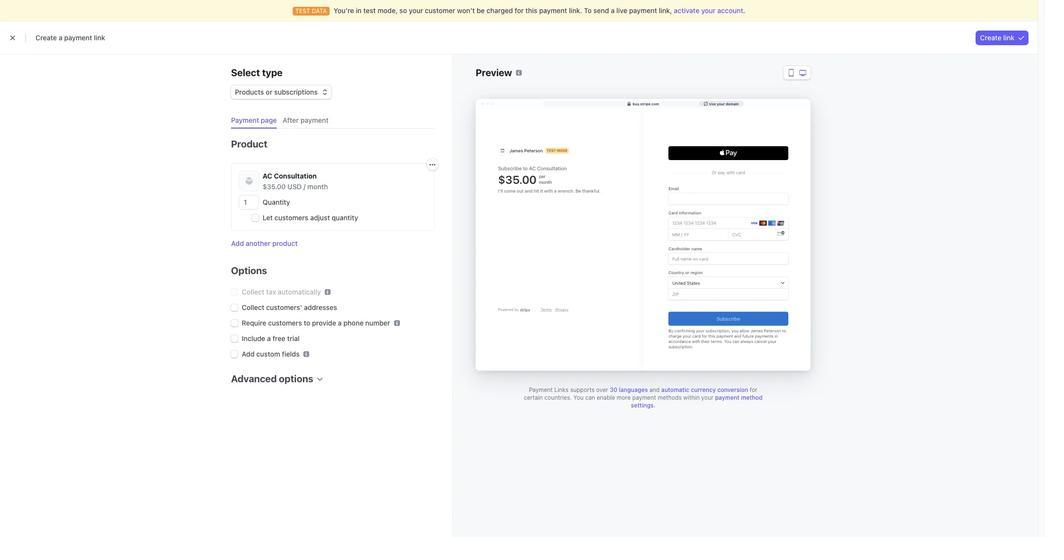Task type: locate. For each thing, give the bounding box(es) containing it.
require
[[242, 319, 266, 327]]

page
[[261, 116, 277, 124]]

activate
[[674, 6, 699, 15]]

payment links supports over 30 languages and automatic currency conversion
[[529, 386, 748, 394]]

for
[[515, 6, 524, 15], [750, 386, 757, 394]]

charged
[[487, 6, 513, 15]]

1 horizontal spatial create
[[980, 33, 1001, 42]]

select
[[231, 67, 260, 78]]

you
[[573, 394, 584, 401]]

0 horizontal spatial create
[[35, 33, 57, 42]]

to
[[304, 319, 310, 327]]

0 vertical spatial add
[[231, 239, 244, 248]]

payment for payment page
[[231, 116, 259, 124]]

2 collect from the top
[[242, 303, 264, 312]]

collect left 'tax'
[[242, 288, 264, 296]]

customers
[[274, 214, 308, 222], [268, 319, 302, 327]]

1 vertical spatial customers
[[268, 319, 302, 327]]

1 horizontal spatial payment
[[529, 386, 553, 394]]

customers down customers'
[[268, 319, 302, 327]]

your right use
[[717, 102, 725, 106]]

consultation
[[274, 172, 317, 180]]

customers down quantity
[[274, 214, 308, 222]]

account
[[717, 6, 743, 15]]

ac
[[263, 172, 272, 180]]

add for add another product
[[231, 239, 244, 248]]

1 create from the left
[[35, 33, 57, 42]]

quantity
[[263, 198, 290, 206]]

collect for collect tax automatically
[[242, 288, 264, 296]]

your down automatic currency conversion link
[[701, 394, 713, 401]]

2 create from the left
[[980, 33, 1001, 42]]

products
[[235, 88, 264, 96]]

link.
[[569, 6, 582, 15]]

payment left page
[[231, 116, 259, 124]]

test
[[363, 6, 376, 15]]

addresses
[[304, 303, 337, 312]]

require customers to provide a phone number
[[242, 319, 390, 327]]

select type
[[231, 67, 283, 78]]

usd
[[287, 183, 302, 191]]

your inside the for certain countries. you can enable more payment methods within your
[[701, 394, 713, 401]]

customers'
[[266, 303, 302, 312]]

let customers adjust quantity
[[263, 214, 358, 222]]

provide
[[312, 319, 336, 327]]

30
[[610, 386, 617, 394]]

countries.
[[544, 394, 572, 401]]

0 vertical spatial .
[[743, 6, 745, 15]]

payment inside payment method settings
[[715, 394, 739, 401]]

enable
[[597, 394, 615, 401]]

2 link from the left
[[1003, 33, 1014, 42]]

send
[[593, 6, 609, 15]]

within
[[683, 394, 700, 401]]

0 vertical spatial collect
[[242, 288, 264, 296]]

payment inside after payment button
[[300, 116, 328, 124]]

trial
[[287, 334, 300, 343]]

can
[[585, 394, 595, 401]]

collect up require
[[242, 303, 264, 312]]

30 languages link
[[610, 386, 648, 394]]

1 vertical spatial for
[[750, 386, 757, 394]]

or
[[266, 88, 272, 96]]

for up method
[[750, 386, 757, 394]]

supports
[[570, 386, 595, 394]]

collect
[[242, 288, 264, 296], [242, 303, 264, 312]]

so
[[399, 6, 407, 15]]

after
[[283, 116, 299, 124]]

create for create link
[[980, 33, 1001, 42]]

create
[[35, 33, 57, 42], [980, 33, 1001, 42]]

add for add custom fields
[[242, 350, 255, 358]]

use
[[709, 102, 716, 106]]

0 horizontal spatial for
[[515, 6, 524, 15]]

type
[[262, 67, 283, 78]]

buy.stripe.com
[[633, 102, 659, 106]]

products or subscriptions
[[235, 88, 318, 96]]

payment for payment links supports over 30 languages and automatic currency conversion
[[529, 386, 553, 394]]

0 horizontal spatial payment
[[231, 116, 259, 124]]

more
[[617, 394, 631, 401]]

.
[[743, 6, 745, 15], [654, 402, 655, 409]]

settings
[[631, 402, 654, 409]]

0 vertical spatial payment
[[231, 116, 259, 124]]

1 vertical spatial .
[[654, 402, 655, 409]]

fields
[[282, 350, 300, 358]]

create inside button
[[980, 33, 1001, 42]]

/
[[303, 183, 306, 191]]

add inside 'add another product' button
[[231, 239, 244, 248]]

links
[[554, 386, 569, 394]]

payment up 'certain'
[[529, 386, 553, 394]]

your
[[409, 6, 423, 15], [701, 6, 716, 15], [717, 102, 725, 106], [701, 394, 713, 401]]

0 horizontal spatial link
[[94, 33, 105, 42]]

automatic
[[661, 386, 689, 394]]

link,
[[659, 6, 672, 15]]

for left this
[[515, 6, 524, 15]]

customers for require
[[268, 319, 302, 327]]

a
[[611, 6, 615, 15], [59, 33, 62, 42], [338, 319, 342, 327], [267, 334, 271, 343]]

preview
[[476, 67, 512, 78]]

0 vertical spatial customers
[[274, 214, 308, 222]]

1 collect from the top
[[242, 288, 264, 296]]

add left another
[[231, 239, 244, 248]]

1 vertical spatial collect
[[242, 303, 264, 312]]

1 horizontal spatial link
[[1003, 33, 1014, 42]]

subscriptions
[[274, 88, 318, 96]]

payment page tab panel
[[223, 129, 438, 399]]

add down include
[[242, 350, 255, 358]]

month
[[307, 183, 328, 191]]

methods
[[658, 394, 682, 401]]

add custom fields
[[242, 350, 300, 358]]

be
[[477, 6, 485, 15]]

1 vertical spatial add
[[242, 350, 255, 358]]

create for create a payment link
[[35, 33, 57, 42]]

1 horizontal spatial for
[[750, 386, 757, 394]]

use your domain
[[709, 102, 739, 106]]

add
[[231, 239, 244, 248], [242, 350, 255, 358]]

1 horizontal spatial .
[[743, 6, 745, 15]]

payment
[[231, 116, 259, 124], [529, 386, 553, 394]]

payment
[[539, 6, 567, 15], [629, 6, 657, 15], [64, 33, 92, 42], [300, 116, 328, 124], [632, 394, 656, 401], [715, 394, 739, 401]]

1 vertical spatial payment
[[529, 386, 553, 394]]

payment inside "payment page" button
[[231, 116, 259, 124]]

quantity
[[332, 214, 358, 222]]

Quantity number field
[[239, 196, 259, 209]]



Task type: describe. For each thing, give the bounding box(es) containing it.
payment method settings link
[[631, 394, 763, 409]]

domain
[[726, 102, 739, 106]]

options
[[231, 265, 267, 276]]

tax
[[266, 288, 276, 296]]

customers for let
[[274, 214, 308, 222]]

free
[[273, 334, 285, 343]]

certain
[[524, 394, 543, 401]]

$35.00
[[263, 183, 286, 191]]

payment inside the for certain countries. you can enable more payment methods within your
[[632, 394, 656, 401]]

your right activate
[[701, 6, 716, 15]]

advanced options
[[231, 373, 313, 384]]

collect customers' addresses
[[242, 303, 337, 312]]

1 link from the left
[[94, 33, 105, 42]]

payment page button
[[227, 113, 283, 129]]

after payment button
[[279, 113, 334, 129]]

you're in test mode, so your customer won't be charged for this payment link. to send a live payment link, activate your account .
[[334, 6, 745, 15]]

customer
[[425, 6, 455, 15]]

in
[[356, 6, 362, 15]]

over
[[596, 386, 608, 394]]

you're
[[334, 6, 354, 15]]

ac consultation $35.00 usd / month
[[263, 172, 328, 191]]

conversion
[[717, 386, 748, 394]]

payment link settings tab list
[[227, 113, 435, 129]]

after payment
[[283, 116, 328, 124]]

adjust
[[310, 214, 330, 222]]

live
[[616, 6, 627, 15]]

advanced options button
[[227, 367, 323, 386]]

create a payment link
[[35, 33, 105, 42]]

link inside button
[[1003, 33, 1014, 42]]

let
[[263, 214, 273, 222]]

custom
[[256, 350, 280, 358]]

to
[[584, 6, 592, 15]]

won't
[[457, 6, 475, 15]]

this
[[525, 6, 537, 15]]

languages
[[619, 386, 648, 394]]

payment method settings
[[631, 394, 763, 409]]

include a free trial
[[242, 334, 300, 343]]

method
[[741, 394, 763, 401]]

options
[[279, 373, 313, 384]]

number
[[365, 319, 390, 327]]

collect tax automatically
[[242, 288, 321, 296]]

for inside the for certain countries. you can enable more payment methods within your
[[750, 386, 757, 394]]

products or subscriptions button
[[231, 83, 331, 99]]

advanced
[[231, 373, 277, 384]]

automatic currency conversion link
[[661, 386, 748, 394]]

product
[[272, 239, 298, 248]]

for certain countries. you can enable more payment methods within your
[[524, 386, 757, 401]]

create link button
[[976, 31, 1028, 45]]

add another product
[[231, 239, 298, 248]]

your right so
[[409, 6, 423, 15]]

payment page
[[231, 116, 277, 124]]

your inside use your domain button
[[717, 102, 725, 106]]

use your domain button
[[699, 101, 744, 106]]

include
[[242, 334, 265, 343]]

mode,
[[378, 6, 398, 15]]

0 horizontal spatial .
[[654, 402, 655, 409]]

automatically
[[278, 288, 321, 296]]

another
[[246, 239, 271, 248]]

phone
[[343, 319, 364, 327]]

svg image
[[430, 162, 435, 168]]

collect for collect customers' addresses
[[242, 303, 264, 312]]

currency
[[691, 386, 716, 394]]

product
[[231, 138, 267, 149]]

and
[[649, 386, 660, 394]]

activate your account link
[[674, 6, 743, 15]]

0 vertical spatial for
[[515, 6, 524, 15]]

add another product button
[[231, 239, 298, 249]]

create link
[[980, 33, 1014, 42]]



Task type: vqa. For each thing, say whether or not it's contained in the screenshot.
left Connect
no



